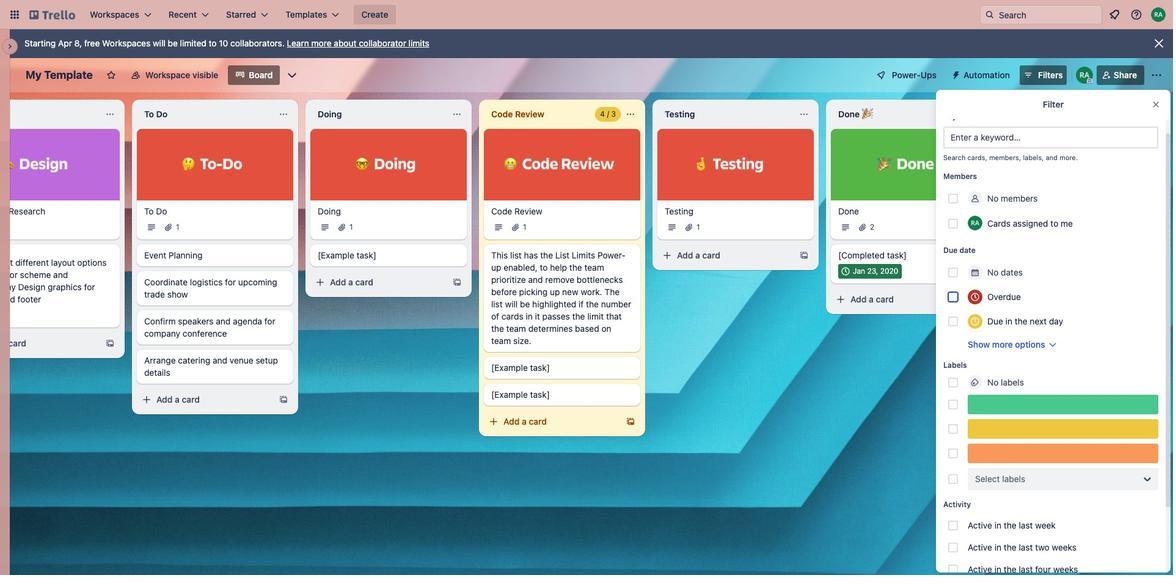Task type: locate. For each thing, give the bounding box(es) containing it.
code inside text box
[[492, 109, 513, 119]]

[example task] for [example task] link to the top
[[318, 250, 377, 260]]

1 done from the top
[[839, 109, 860, 119]]

1 vertical spatial last
[[1019, 542, 1034, 553]]

number
[[601, 299, 632, 309]]

power- up the bottlenecks
[[598, 250, 626, 260]]

0 vertical spatial last
[[1019, 520, 1034, 531]]

1 to do from the top
[[144, 109, 168, 119]]

cards,
[[968, 153, 988, 161]]

0 vertical spatial more
[[312, 38, 332, 48]]

templates
[[286, 9, 327, 20]]

the up active in the last two weeks
[[1004, 520, 1017, 531]]

back to home image
[[29, 5, 75, 24]]

last for two
[[1019, 542, 1034, 553]]

members
[[944, 172, 978, 181]]

do down workspace
[[156, 109, 168, 119]]

0 vertical spatial to do
[[144, 109, 168, 119]]

team left size.
[[492, 335, 511, 346]]

doing for doing link
[[318, 206, 341, 216]]

3 active from the top
[[968, 564, 993, 575]]

cards
[[988, 218, 1011, 228]]

create from template… image for this list has the list limits power- up enabled, to help the team prioritize and remove bottlenecks before picking up new work. the list will be highlighted if the number of cards in it passes the limit that the team determines based on team size.
[[626, 417, 636, 426]]

arrange catering and venue setup details link
[[144, 354, 286, 379]]

0 vertical spatial testing
[[665, 109, 695, 119]]

to left help
[[540, 262, 548, 272]]

and left venue
[[213, 355, 227, 365]]

1 for code review
[[523, 222, 527, 231]]

1 for to do
[[176, 222, 179, 231]]

3 1 from the left
[[523, 222, 527, 231]]

in down active in the last week
[[995, 542, 1002, 553]]

1 horizontal spatial for
[[265, 316, 276, 326]]

done inside done 🎉 text field
[[839, 109, 860, 119]]

2 done from the top
[[839, 206, 860, 216]]

planning
[[169, 250, 203, 260]]

2 horizontal spatial list
[[1074, 108, 1086, 118]]

0 vertical spatial power-
[[893, 70, 921, 80]]

to for to do text field
[[144, 109, 154, 119]]

cards
[[502, 311, 524, 321]]

list up of
[[492, 299, 503, 309]]

create button
[[354, 5, 396, 24]]

for right logistics
[[225, 277, 236, 287]]

1 vertical spatial active
[[968, 542, 993, 553]]

primary element
[[0, 0, 1174, 29]]

to inside this list has the list limits power- up enabled, to help the team prioritize and remove bottlenecks before picking up new work. the list will be highlighted if the number of cards in it passes the limit that the team determines based on team size.
[[540, 262, 548, 272]]

list right another
[[1074, 108, 1086, 118]]

done 🎉
[[839, 109, 873, 119]]

0 vertical spatial doing
[[318, 109, 342, 119]]

power-
[[893, 70, 921, 80], [598, 250, 626, 260]]

done left the 🎉 on the top
[[839, 109, 860, 119]]

0 horizontal spatial be
[[168, 38, 178, 48]]

add for to do
[[157, 394, 173, 404]]

weeks right four on the bottom right of page
[[1054, 564, 1079, 575]]

active in the last four weeks
[[968, 564, 1079, 575]]

confirm
[[144, 316, 176, 326]]

search image
[[986, 10, 995, 20]]

create from template… image for event planning
[[279, 395, 289, 404]]

do for to do text field
[[156, 109, 168, 119]]

2 doing from the top
[[318, 206, 341, 216]]

will inside this list has the list limits power- up enabled, to help the team prioritize and remove bottlenecks before picking up new work. the list will be highlighted if the number of cards in it passes the limit that the team determines based on team size.
[[505, 299, 518, 309]]

more right the learn
[[312, 38, 332, 48]]

1 vertical spatial more
[[993, 339, 1013, 350]]

2 last from the top
[[1019, 542, 1034, 553]]

1 horizontal spatial to
[[540, 262, 548, 272]]

the down limits
[[570, 262, 582, 272]]

no members
[[988, 193, 1038, 204]]

the right if
[[586, 299, 599, 309]]

active down activity
[[968, 520, 993, 531]]

1 vertical spatial to do
[[144, 206, 167, 216]]

two
[[1036, 542, 1050, 553]]

1 vertical spatial weeks
[[1054, 564, 1079, 575]]

2 vertical spatial active
[[968, 564, 993, 575]]

0 vertical spatial to
[[144, 109, 154, 119]]

has
[[524, 250, 538, 260]]

1 vertical spatial labels
[[1003, 474, 1026, 484]]

to
[[144, 109, 154, 119], [144, 206, 154, 216]]

labels for select labels
[[1003, 474, 1026, 484]]

workspaces up free
[[90, 9, 139, 20]]

2 vertical spatial list
[[492, 299, 503, 309]]

will up workspace
[[153, 38, 166, 48]]

1 vertical spatial will
[[505, 299, 518, 309]]

be inside this list has the list limits power- up enabled, to help the team prioritize and remove bottlenecks before picking up new work. the list will be highlighted if the number of cards in it passes the limit that the team determines based on team size.
[[520, 299, 530, 309]]

due for due in the next day
[[988, 316, 1004, 326]]

1 down testing link
[[697, 222, 700, 231]]

based
[[575, 323, 600, 334]]

to
[[209, 38, 217, 48], [1051, 218, 1059, 228], [540, 262, 548, 272]]

to up event
[[144, 206, 154, 216]]

active down active in the last week
[[968, 542, 993, 553]]

1 vertical spatial code
[[492, 206, 513, 216]]

card for this list has the list limits power- up enabled, to help the team prioritize and remove bottlenecks before picking up new work. the list will be highlighted if the number of cards in it passes the limit that the team determines based on team size.
[[529, 416, 547, 426]]

2 vertical spatial to
[[540, 262, 548, 272]]

team down cards
[[507, 323, 526, 334]]

limits
[[572, 250, 596, 260]]

the
[[541, 250, 553, 260], [570, 262, 582, 272], [586, 299, 599, 309], [573, 311, 585, 321], [1015, 316, 1028, 326], [492, 323, 504, 334], [1004, 520, 1017, 531], [1004, 542, 1017, 553], [1004, 564, 1017, 575]]

0 vertical spatial weeks
[[1052, 542, 1077, 553]]

done up [completed
[[839, 206, 860, 216]]

work.
[[581, 286, 603, 297]]

starting apr 8, free workspaces will be limited to 10 collaborators. learn more about collaborator limits
[[24, 38, 430, 48]]

0 horizontal spatial will
[[153, 38, 166, 48]]

1 vertical spatial [example task] link
[[492, 362, 633, 374]]

0 horizontal spatial create from template… image
[[800, 250, 809, 260]]

to inside text field
[[144, 109, 154, 119]]

weeks
[[1052, 542, 1077, 553], [1054, 564, 1079, 575]]

2 vertical spatial no
[[988, 377, 999, 388]]

1 vertical spatial ruby anderson (rubyanderson7) image
[[968, 216, 983, 230]]

1 do from the top
[[156, 109, 168, 119]]

2 vertical spatial [example task]
[[492, 389, 550, 400]]

arrange
[[144, 355, 176, 365]]

date
[[960, 246, 976, 255]]

2 no from the top
[[988, 267, 999, 278]]

prioritize
[[492, 274, 526, 285]]

0 vertical spatial be
[[168, 38, 178, 48]]

2 active from the top
[[968, 542, 993, 553]]

1 testing from the top
[[665, 109, 695, 119]]

1 active from the top
[[968, 520, 993, 531]]

2 to from the top
[[144, 206, 154, 216]]

automation button
[[947, 65, 1018, 85]]

done inside done link
[[839, 206, 860, 216]]

Jan 23, 2020 checkbox
[[839, 264, 903, 279]]

1 last from the top
[[1019, 520, 1034, 531]]

Board name text field
[[20, 65, 99, 85]]

1 vertical spatial done
[[839, 206, 860, 216]]

1 no from the top
[[988, 193, 999, 204]]

1 vertical spatial no
[[988, 267, 999, 278]]

show more options button
[[968, 339, 1058, 351]]

active down active in the last two weeks
[[968, 564, 993, 575]]

labels
[[944, 361, 968, 370]]

0 vertical spatial [example
[[318, 250, 354, 260]]

in for due in the next day
[[1006, 316, 1013, 326]]

2 do from the top
[[156, 206, 167, 216]]

active in the last week
[[968, 520, 1056, 531]]

bottlenecks
[[577, 274, 623, 285]]

[example for the middle [example task] link
[[492, 362, 528, 373]]

no for no members
[[988, 193, 999, 204]]

coordinate logistics for upcoming trade show
[[144, 277, 277, 299]]

last left week
[[1019, 520, 1034, 531]]

0 vertical spatial do
[[156, 109, 168, 119]]

1 for testing
[[697, 222, 700, 231]]

be left limited
[[168, 38, 178, 48]]

0 vertical spatial [example task]
[[318, 250, 377, 260]]

labels for no labels
[[1001, 377, 1025, 388]]

0 horizontal spatial power-
[[598, 250, 626, 260]]

2 code from the top
[[492, 206, 513, 216]]

due for due date
[[944, 246, 958, 255]]

Search field
[[995, 6, 1102, 24]]

0 horizontal spatial to
[[209, 38, 217, 48]]

create from template… image
[[452, 277, 462, 287], [105, 338, 115, 348], [279, 395, 289, 404], [626, 417, 636, 426]]

1 code review from the top
[[492, 109, 545, 119]]

testing
[[665, 109, 695, 119], [665, 206, 694, 216]]

dates
[[1001, 267, 1023, 278]]

more right show
[[993, 339, 1013, 350]]

3 last from the top
[[1019, 564, 1034, 575]]

Code Review text field
[[484, 105, 596, 124]]

and inside the arrange catering and venue setup details
[[213, 355, 227, 365]]

1 vertical spatial review
[[515, 206, 543, 216]]

2 to do from the top
[[144, 206, 167, 216]]

be down "picking"
[[520, 299, 530, 309]]

to do
[[144, 109, 168, 119], [144, 206, 167, 216]]

None text field
[[0, 105, 100, 124]]

last left four on the bottom right of page
[[1019, 564, 1034, 575]]

code review inside text box
[[492, 109, 545, 119]]

ruby anderson (rubyanderson7) image left cards
[[968, 216, 983, 230]]

another
[[1041, 108, 1072, 118]]

last for four
[[1019, 564, 1034, 575]]

search cards, members, labels, and more.
[[944, 153, 1079, 161]]

doing link
[[318, 205, 460, 217]]

determines
[[529, 323, 573, 334]]

in left it
[[526, 311, 533, 321]]

active for active in the last four weeks
[[968, 564, 993, 575]]

no for no labels
[[988, 377, 999, 388]]

limited
[[180, 38, 207, 48]]

1 horizontal spatial be
[[520, 299, 530, 309]]

do up event
[[156, 206, 167, 216]]

to left me
[[1051, 218, 1059, 228]]

[example for bottommost [example task] link
[[492, 389, 528, 400]]

this
[[492, 250, 508, 260]]

more
[[312, 38, 332, 48], [993, 339, 1013, 350]]

for right agenda
[[265, 316, 276, 326]]

1 vertical spatial [example
[[492, 362, 528, 373]]

0 vertical spatial ruby anderson (rubyanderson7) image
[[1152, 7, 1166, 22]]

doing inside text box
[[318, 109, 342, 119]]

done
[[839, 109, 860, 119], [839, 206, 860, 216]]

cards assigned to me
[[988, 218, 1074, 228]]

1 1 from the left
[[176, 222, 179, 231]]

1 vertical spatial testing
[[665, 206, 694, 216]]

power-ups
[[893, 70, 937, 80]]

ruby anderson (rubyanderson7) image
[[1076, 67, 1094, 84]]

to down workspace
[[144, 109, 154, 119]]

to do inside to do link
[[144, 206, 167, 216]]

1 vertical spatial for
[[265, 316, 276, 326]]

1 vertical spatial [example task]
[[492, 362, 550, 373]]

code review link
[[492, 205, 633, 217]]

1 horizontal spatial more
[[993, 339, 1013, 350]]

highlighted
[[533, 299, 577, 309]]

to do up event
[[144, 206, 167, 216]]

no left "dates"
[[988, 267, 999, 278]]

and up conference on the left of page
[[216, 316, 231, 326]]

confirm speakers and agenda for company conference link
[[144, 315, 286, 340]]

labels right select
[[1003, 474, 1026, 484]]

a for this list has the list limits power- up enabled, to help the team prioritize and remove bottlenecks before picking up new work. the list will be highlighted if the number of cards in it passes the limit that the team determines based on team size.
[[522, 416, 527, 426]]

testing inside text box
[[665, 109, 695, 119]]

1 horizontal spatial list
[[511, 250, 522, 260]]

1 vertical spatial to
[[1051, 218, 1059, 228]]

workspaces down "workspaces" popup button
[[102, 38, 151, 48]]

add a card button for [example task]
[[311, 272, 445, 292]]

1 vertical spatial to
[[144, 206, 154, 216]]

this list has the list limits power- up enabled, to help the team prioritize and remove bottlenecks before picking up new work. the list will be highlighted if the number of cards in it passes the limit that the team determines based on team size. link
[[492, 249, 633, 347]]

agenda
[[233, 316, 262, 326]]

due up show more options in the bottom right of the page
[[988, 316, 1004, 326]]

1 vertical spatial due
[[988, 316, 1004, 326]]

up up "highlighted"
[[550, 286, 560, 297]]

2 vertical spatial last
[[1019, 564, 1034, 575]]

23,
[[868, 266, 879, 275]]

0 horizontal spatial due
[[944, 246, 958, 255]]

a for [example task]
[[349, 277, 353, 287]]

code review for "code review" link on the top of the page
[[492, 206, 543, 216]]

add a card button
[[658, 246, 792, 265], [311, 272, 445, 292], [831, 290, 966, 309], [137, 390, 271, 409], [484, 412, 619, 431]]

create from template… image
[[800, 250, 809, 260], [973, 294, 983, 304]]

keyword
[[944, 112, 975, 121]]

[example task] for bottommost [example task] link
[[492, 389, 550, 400]]

0 vertical spatial code review
[[492, 109, 545, 119]]

3 no from the top
[[988, 377, 999, 388]]

recent
[[169, 9, 197, 20]]

to left 10
[[209, 38, 217, 48]]

in for active in the last two weeks
[[995, 542, 1002, 553]]

2 code review from the top
[[492, 206, 543, 216]]

no up cards
[[988, 193, 999, 204]]

if
[[579, 299, 584, 309]]

jan 23, 2020
[[853, 266, 899, 275]]

and
[[1046, 153, 1058, 161], [529, 274, 543, 285], [216, 316, 231, 326], [213, 355, 227, 365]]

coordinate logistics for upcoming trade show link
[[144, 276, 286, 301]]

template
[[44, 68, 93, 81]]

select labels
[[976, 474, 1026, 484]]

and left more.
[[1046, 153, 1058, 161]]

0 vertical spatial due
[[944, 246, 958, 255]]

1 doing from the top
[[318, 109, 342, 119]]

0 vertical spatial code
[[492, 109, 513, 119]]

2 vertical spatial [example task] link
[[492, 389, 633, 401]]

0 vertical spatial up
[[492, 262, 502, 272]]

due left date
[[944, 246, 958, 255]]

to do down workspace
[[144, 109, 168, 119]]

1 vertical spatial code review
[[492, 206, 543, 216]]

1 horizontal spatial up
[[550, 286, 560, 297]]

1 vertical spatial be
[[520, 299, 530, 309]]

in down active in the last two weeks
[[995, 564, 1002, 575]]

labels down show more options button
[[1001, 377, 1025, 388]]

select
[[976, 474, 1001, 484]]

add a card for this list has the list limits power- up enabled, to help the team prioritize and remove bottlenecks before picking up new work. the list will be highlighted if the number of cards in it passes the limit that the team determines based on team size.
[[504, 416, 547, 426]]

a for event planning
[[175, 394, 180, 404]]

0 vertical spatial workspaces
[[90, 9, 139, 20]]

0 vertical spatial list
[[1074, 108, 1086, 118]]

power- inside button
[[893, 70, 921, 80]]

1 vertical spatial up
[[550, 286, 560, 297]]

will up cards
[[505, 299, 518, 309]]

1 up event planning
[[176, 222, 179, 231]]

it
[[535, 311, 540, 321]]

0 vertical spatial to
[[209, 38, 217, 48]]

up down this
[[492, 262, 502, 272]]

power- inside this list has the list limits power- up enabled, to help the team prioritize and remove bottlenecks before picking up new work. the list will be highlighted if the number of cards in it passes the limit that the team determines based on team size.
[[598, 250, 626, 260]]

to do inside to do text field
[[144, 109, 168, 119]]

0 horizontal spatial list
[[492, 299, 503, 309]]

power- up done 🎉 text field
[[893, 70, 921, 80]]

and up "picking"
[[529, 274, 543, 285]]

workspace visible button
[[123, 65, 226, 85]]

do for to do link
[[156, 206, 167, 216]]

ruby anderson (rubyanderson7) image right open information menu image
[[1152, 7, 1166, 22]]

1 vertical spatial workspaces
[[102, 38, 151, 48]]

in up show more options in the bottom right of the page
[[1006, 316, 1013, 326]]

1 vertical spatial power-
[[598, 250, 626, 260]]

team up the bottlenecks
[[585, 262, 604, 272]]

ruby anderson (rubyanderson7) image
[[1152, 7, 1166, 22], [968, 216, 983, 230]]

2 testing from the top
[[665, 206, 694, 216]]

last left two
[[1019, 542, 1034, 553]]

review inside text box
[[515, 109, 545, 119]]

0 vertical spatial review
[[515, 109, 545, 119]]

do
[[156, 109, 168, 119], [156, 206, 167, 216]]

list up enabled,
[[511, 250, 522, 260]]

to do for to do text field
[[144, 109, 168, 119]]

[example task]
[[318, 250, 377, 260], [492, 362, 550, 373], [492, 389, 550, 400]]

1 vertical spatial do
[[156, 206, 167, 216]]

add a card button for event planning
[[137, 390, 271, 409]]

no down show more options in the bottom right of the page
[[988, 377, 999, 388]]

1 down doing link
[[350, 222, 353, 231]]

and inside this list has the list limits power- up enabled, to help the team prioritize and remove bottlenecks before picking up new work. the list will be highlighted if the number of cards in it passes the limit that the team determines based on team size.
[[529, 274, 543, 285]]

done link
[[839, 205, 981, 217]]

0 horizontal spatial for
[[225, 277, 236, 287]]

2 vertical spatial [example
[[492, 389, 528, 400]]

add inside button
[[1022, 108, 1038, 118]]

2 review from the top
[[515, 206, 543, 216]]

0 vertical spatial labels
[[1001, 377, 1025, 388]]

task]
[[357, 250, 377, 260], [888, 250, 907, 260], [530, 362, 550, 373], [530, 389, 550, 400]]

limit
[[588, 311, 604, 321]]

testing link
[[665, 205, 807, 217]]

testing for testing link
[[665, 206, 694, 216]]

create from template… image left overdue
[[973, 294, 983, 304]]

card
[[703, 250, 721, 260], [355, 277, 373, 287], [876, 294, 894, 304], [182, 394, 200, 404], [529, 416, 547, 426]]

0 vertical spatial active
[[968, 520, 993, 531]]

1 review from the top
[[515, 109, 545, 119]]

in up active in the last two weeks
[[995, 520, 1002, 531]]

list
[[556, 250, 570, 260]]

1 horizontal spatial due
[[988, 316, 1004, 326]]

1 up has
[[523, 222, 527, 231]]

review for code review text box
[[515, 109, 545, 119]]

0 vertical spatial done
[[839, 109, 860, 119]]

4 1 from the left
[[697, 222, 700, 231]]

task] for the middle [example task] link
[[530, 362, 550, 373]]

workspaces inside popup button
[[90, 9, 139, 20]]

members
[[1001, 193, 1038, 204]]

weeks right two
[[1052, 542, 1077, 553]]

open information menu image
[[1131, 9, 1143, 21]]

do inside text field
[[156, 109, 168, 119]]

1 to from the top
[[144, 109, 154, 119]]

1 vertical spatial doing
[[318, 206, 341, 216]]

due
[[944, 246, 958, 255], [988, 316, 1004, 326]]

0 vertical spatial for
[[225, 277, 236, 287]]

task] for bottommost [example task] link
[[530, 389, 550, 400]]

0 vertical spatial no
[[988, 193, 999, 204]]

learn more about collaborator limits link
[[287, 38, 430, 48]]

1 for doing
[[350, 222, 353, 231]]

1 vertical spatial create from template… image
[[973, 294, 983, 304]]

1 code from the top
[[492, 109, 513, 119]]

create from template… image left [completed
[[800, 250, 809, 260]]

for inside the coordinate logistics for upcoming trade show
[[225, 277, 236, 287]]

customize views image
[[286, 69, 299, 81]]

1 horizontal spatial will
[[505, 299, 518, 309]]

1 horizontal spatial power-
[[893, 70, 921, 80]]

2 1 from the left
[[350, 222, 353, 231]]

show menu image
[[1151, 69, 1163, 81]]



Task type: vqa. For each thing, say whether or not it's contained in the screenshot.
greg robinson (gregrobinson96) image to the left
no



Task type: describe. For each thing, give the bounding box(es) containing it.
event
[[144, 250, 166, 260]]

the right has
[[541, 250, 553, 260]]

no for no dates
[[988, 267, 999, 278]]

setup
[[256, 355, 278, 365]]

board
[[249, 70, 273, 80]]

close popover image
[[1152, 100, 1162, 109]]

collaborators.
[[231, 38, 285, 48]]

more inside button
[[993, 339, 1013, 350]]

0 vertical spatial will
[[153, 38, 166, 48]]

recent button
[[161, 5, 216, 24]]

1 horizontal spatial create from template… image
[[973, 294, 983, 304]]

4
[[601, 109, 605, 119]]

about
[[334, 38, 357, 48]]

passes
[[543, 311, 570, 321]]

filter
[[1043, 99, 1065, 109]]

/
[[607, 109, 610, 119]]

color: yellow, title: none element
[[968, 419, 1159, 439]]

the down active in the last week
[[1004, 542, 1017, 553]]

add a card for event planning
[[157, 394, 200, 404]]

my template
[[26, 68, 93, 81]]

sm image
[[947, 65, 964, 83]]

more.
[[1060, 153, 1079, 161]]

0 horizontal spatial more
[[312, 38, 332, 48]]

code review for code review text box
[[492, 109, 545, 119]]

next
[[1030, 316, 1047, 326]]

options
[[1016, 339, 1046, 350]]

event planning link
[[144, 249, 286, 261]]

share
[[1114, 70, 1138, 80]]

Enter a keyword… text field
[[944, 127, 1159, 149]]

for inside the confirm speakers and agenda for company conference
[[265, 316, 276, 326]]

active for active in the last week
[[968, 520, 993, 531]]

done for done 🎉
[[839, 109, 860, 119]]

filters
[[1039, 70, 1064, 80]]

add another list button
[[1000, 100, 1166, 127]]

week
[[1036, 520, 1056, 531]]

to do for to do link
[[144, 206, 167, 216]]

size.
[[514, 335, 532, 346]]

task] for [example task] link to the top
[[357, 250, 377, 260]]

doing for doing text box
[[318, 109, 342, 119]]

automation
[[964, 70, 1011, 80]]

visible
[[193, 70, 218, 80]]

labels,
[[1024, 153, 1045, 161]]

testing for 'testing' text box
[[665, 109, 695, 119]]

card for [example task]
[[355, 277, 373, 287]]

and inside the confirm speakers and agenda for company conference
[[216, 316, 231, 326]]

share button
[[1097, 65, 1145, 85]]

add for testing
[[677, 250, 694, 260]]

logistics
[[190, 277, 223, 287]]

filters button
[[1020, 65, 1067, 85]]

four
[[1036, 564, 1052, 575]]

0 vertical spatial [example task] link
[[318, 249, 460, 261]]

in for active in the last week
[[995, 520, 1002, 531]]

that
[[606, 311, 622, 321]]

done for done
[[839, 206, 860, 216]]

workspace
[[145, 70, 190, 80]]

remove
[[546, 274, 575, 285]]

board link
[[228, 65, 280, 85]]

templates button
[[278, 5, 347, 24]]

help
[[550, 262, 567, 272]]

starting
[[24, 38, 56, 48]]

add a card button for this list has the list limits power- up enabled, to help the team prioritize and remove bottlenecks before picking up new work. the list will be highlighted if the number of cards in it passes the limit that the team determines based on team size.
[[484, 412, 619, 431]]

Done 🎉 text field
[[831, 105, 968, 124]]

add a card for [example task]
[[330, 277, 373, 287]]

in inside this list has the list limits power- up enabled, to help the team prioritize and remove bottlenecks before picking up new work. the list will be highlighted if the number of cards in it passes the limit that the team determines based on team size.
[[526, 311, 533, 321]]

0 vertical spatial team
[[585, 262, 604, 272]]

the left next
[[1015, 316, 1028, 326]]

power-ups button
[[868, 65, 945, 85]]

add for doing
[[330, 277, 346, 287]]

add for code review
[[504, 416, 520, 426]]

Testing text field
[[658, 105, 795, 124]]

create from template… image for [example task]
[[452, 277, 462, 287]]

color: green, title: none element
[[968, 395, 1159, 415]]

to do link
[[144, 205, 286, 217]]

jan
[[853, 266, 866, 275]]

Doing text field
[[311, 105, 448, 124]]

picking
[[519, 286, 548, 297]]

weeks for active in the last four weeks
[[1054, 564, 1079, 575]]

details
[[144, 367, 170, 378]]

trade
[[144, 289, 165, 299]]

workspace visible
[[145, 70, 218, 80]]

in for active in the last four weeks
[[995, 564, 1002, 575]]

workspaces button
[[83, 5, 159, 24]]

review for "code review" link on the top of the page
[[515, 206, 543, 216]]

collaborator
[[359, 38, 406, 48]]

[example for [example task] link to the top
[[318, 250, 354, 260]]

due date
[[944, 246, 976, 255]]

code for code review text box
[[492, 109, 513, 119]]

[completed
[[839, 250, 885, 260]]

the down active in the last two weeks
[[1004, 564, 1017, 575]]

0 horizontal spatial up
[[492, 262, 502, 272]]

catering
[[178, 355, 210, 365]]

assigned
[[1014, 218, 1049, 228]]

the down if
[[573, 311, 585, 321]]

learn
[[287, 38, 309, 48]]

event planning
[[144, 250, 203, 260]]

no dates
[[988, 267, 1023, 278]]

arrange catering and venue setup details
[[144, 355, 278, 378]]

[example task] for the middle [example task] link
[[492, 362, 550, 373]]

color: orange, title: none element
[[968, 444, 1159, 463]]

limits
[[409, 38, 430, 48]]

starred button
[[219, 5, 276, 24]]

star or unstar board image
[[106, 70, 116, 80]]

activity
[[944, 500, 972, 509]]

1 vertical spatial team
[[507, 323, 526, 334]]

1 horizontal spatial ruby anderson (rubyanderson7) image
[[1152, 7, 1166, 22]]

2 horizontal spatial to
[[1051, 218, 1059, 228]]

venue
[[230, 355, 254, 365]]

to for to do link
[[144, 206, 154, 216]]

0 notifications image
[[1108, 7, 1122, 22]]

8,
[[74, 38, 82, 48]]

the
[[605, 286, 620, 297]]

0 vertical spatial create from template… image
[[800, 250, 809, 260]]

card for event planning
[[182, 394, 200, 404]]

overdue
[[988, 292, 1022, 302]]

apr
[[58, 38, 72, 48]]

the down of
[[492, 323, 504, 334]]

free
[[84, 38, 100, 48]]

this list has the list limits power- up enabled, to help the team prioritize and remove bottlenecks before picking up new work. the list will be highlighted if the number of cards in it passes the limit that the team determines based on team size.
[[492, 250, 632, 346]]

show more options
[[968, 339, 1046, 350]]

before
[[492, 286, 517, 297]]

[completed task]
[[839, 250, 907, 260]]

no labels
[[988, 377, 1025, 388]]

active for active in the last two weeks
[[968, 542, 993, 553]]

last for week
[[1019, 520, 1034, 531]]

2 vertical spatial team
[[492, 335, 511, 346]]

2020
[[881, 266, 899, 275]]

1 vertical spatial list
[[511, 250, 522, 260]]

4 / 3
[[601, 109, 616, 119]]

me
[[1061, 218, 1074, 228]]

create
[[362, 9, 389, 20]]

weeks for active in the last two weeks
[[1052, 542, 1077, 553]]

3
[[612, 109, 616, 119]]

speakers
[[178, 316, 214, 326]]

active in the last two weeks
[[968, 542, 1077, 553]]

this member is an admin of this board. image
[[1087, 78, 1093, 84]]

code for "code review" link on the top of the page
[[492, 206, 513, 216]]

list inside button
[[1074, 108, 1086, 118]]

To Do text field
[[137, 105, 274, 124]]

task] for [completed task] link
[[888, 250, 907, 260]]

0 horizontal spatial ruby anderson (rubyanderson7) image
[[968, 216, 983, 230]]



